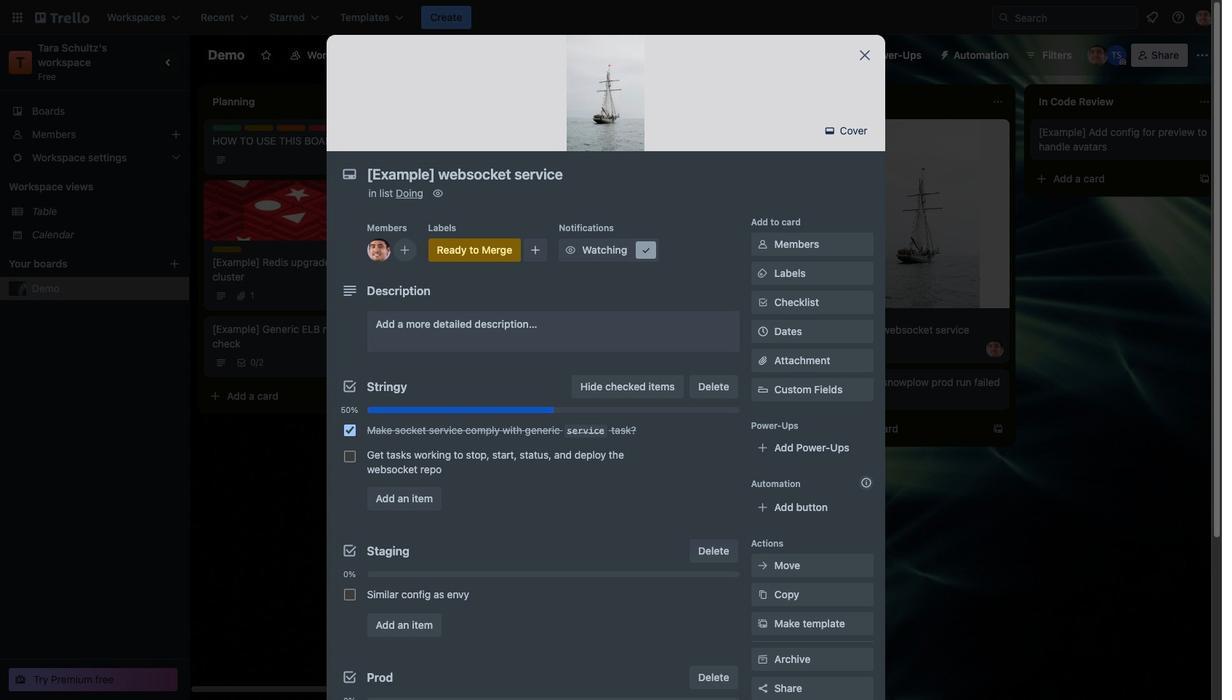 Task type: locate. For each thing, give the bounding box(es) containing it.
show menu image
[[1195, 48, 1210, 63]]

0 horizontal spatial create from template… image
[[373, 391, 384, 402]]

1 horizontal spatial create from template… image
[[1199, 173, 1211, 185]]

color: yellow, title: "ready to merge" element
[[244, 125, 274, 131], [428, 239, 521, 262], [212, 247, 242, 252]]

search image
[[998, 12, 1010, 23]]

open information menu image
[[1171, 10, 1186, 25]]

None checkbox
[[344, 425, 355, 437]]

None text field
[[360, 162, 840, 188]]

1 vertical spatial create from template… image
[[373, 391, 384, 402]]

group
[[338, 418, 740, 482]]

Search field
[[992, 6, 1138, 29]]

sm image
[[933, 44, 954, 64], [823, 124, 837, 138], [756, 237, 770, 252], [563, 243, 578, 258], [639, 243, 654, 258], [756, 588, 770, 602]]

color: orange, title: "manual deploy steps" element
[[276, 125, 306, 131]]

create from template… image
[[1199, 173, 1211, 185], [373, 391, 384, 402]]

create from template… image
[[992, 423, 1004, 435]]

add board image
[[169, 258, 180, 270]]

james peterson (jamespeterson93) image
[[1196, 9, 1214, 26], [1088, 45, 1108, 65], [367, 239, 390, 262], [987, 340, 1004, 358]]

2 horizontal spatial color: yellow, title: "ready to merge" element
[[428, 239, 521, 262]]

primary element
[[0, 0, 1222, 35]]

star or unstar board image
[[261, 49, 272, 61]]

0 vertical spatial create from template… image
[[1199, 173, 1211, 185]]

sm image
[[431, 186, 445, 201], [756, 266, 770, 281], [756, 559, 770, 573], [756, 617, 770, 632], [756, 653, 770, 667]]

None checkbox
[[344, 451, 355, 463], [344, 589, 355, 601], [344, 451, 355, 463], [344, 589, 355, 601]]



Task type: describe. For each thing, give the bounding box(es) containing it.
0 notifications image
[[1144, 9, 1161, 26]]

add members to card image
[[399, 243, 411, 258]]

Board name text field
[[201, 44, 252, 67]]

1 horizontal spatial color: yellow, title: "ready to merge" element
[[244, 125, 274, 131]]

tara schultz (taraschultz7) image
[[1106, 45, 1127, 65]]

0 horizontal spatial color: yellow, title: "ready to merge" element
[[212, 247, 242, 252]]

close dialog image
[[856, 47, 873, 64]]

switch to… image
[[10, 10, 25, 25]]

color: red, title: "unshippable!" element
[[308, 125, 338, 131]]

your boards with 1 items element
[[9, 255, 147, 273]]

color: green, title: "verified in staging" element
[[212, 125, 242, 131]]



Task type: vqa. For each thing, say whether or not it's contained in the screenshot.
This member is an admin of this board. icon at the right top
no



